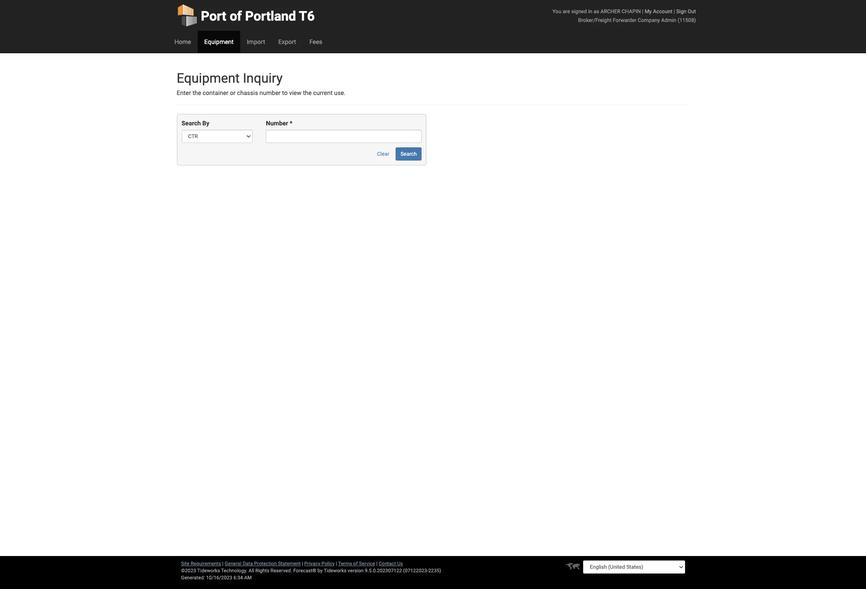 Task type: locate. For each thing, give the bounding box(es) containing it.
equipment
[[204, 38, 234, 45], [177, 70, 240, 86]]

in
[[589, 8, 593, 15]]

| left sign
[[674, 8, 676, 15]]

us
[[397, 562, 403, 567]]

current
[[313, 89, 333, 96]]

|
[[643, 8, 644, 15], [674, 8, 676, 15], [222, 562, 224, 567], [302, 562, 303, 567], [336, 562, 337, 567], [377, 562, 378, 567]]

reserved.
[[271, 569, 292, 574]]

equipment down port
[[204, 38, 234, 45]]

6:34
[[234, 576, 243, 581]]

equipment inside equipment inquiry enter the container or chassis number to view the current use.
[[177, 70, 240, 86]]

my
[[645, 8, 652, 15]]

import button
[[240, 31, 272, 53]]

0 horizontal spatial search
[[182, 120, 201, 127]]

2235)
[[429, 569, 442, 574]]

port of portland t6
[[201, 8, 315, 24]]

equipment for equipment inquiry enter the container or chassis number to view the current use.
[[177, 70, 240, 86]]

site requirements link
[[181, 562, 221, 567]]

of
[[230, 8, 242, 24], [354, 562, 358, 567]]

equipment for equipment
[[204, 38, 234, 45]]

home
[[175, 38, 191, 45]]

search right clear button
[[401, 151, 417, 157]]

of up version
[[354, 562, 358, 567]]

| left general
[[222, 562, 224, 567]]

0 horizontal spatial the
[[193, 89, 201, 96]]

all
[[249, 569, 254, 574]]

1 vertical spatial equipment
[[177, 70, 240, 86]]

search for search by
[[182, 120, 201, 127]]

privacy
[[305, 562, 321, 567]]

search left by
[[182, 120, 201, 127]]

number
[[266, 120, 288, 127]]

equipment inside popup button
[[204, 38, 234, 45]]

*
[[290, 120, 293, 127]]

sign
[[677, 8, 687, 15]]

privacy policy link
[[305, 562, 335, 567]]

search
[[182, 120, 201, 127], [401, 151, 417, 157]]

enter
[[177, 89, 191, 96]]

0 vertical spatial search
[[182, 120, 201, 127]]

rights
[[256, 569, 270, 574]]

the
[[193, 89, 201, 96], [303, 89, 312, 96]]

tideworks
[[324, 569, 347, 574]]

site
[[181, 562, 190, 567]]

protection
[[254, 562, 277, 567]]

(07122023-
[[403, 569, 429, 574]]

forecast®
[[294, 569, 317, 574]]

generated:
[[181, 576, 205, 581]]

service
[[359, 562, 375, 567]]

statement
[[278, 562, 301, 567]]

home button
[[168, 31, 198, 53]]

0 vertical spatial of
[[230, 8, 242, 24]]

1 horizontal spatial search
[[401, 151, 417, 157]]

general
[[225, 562, 242, 567]]

export button
[[272, 31, 303, 53]]

9.5.0.202307122
[[365, 569, 402, 574]]

t6
[[299, 8, 315, 24]]

0 vertical spatial equipment
[[204, 38, 234, 45]]

equipment inquiry enter the container or chassis number to view the current use.
[[177, 70, 346, 96]]

the right the view on the top of the page
[[303, 89, 312, 96]]

port of portland t6 link
[[177, 0, 315, 31]]

1 vertical spatial of
[[354, 562, 358, 567]]

1 horizontal spatial of
[[354, 562, 358, 567]]

of inside site requirements | general data protection statement | privacy policy | terms of service | contact us ©2023 tideworks technology. all rights reserved. forecast® by tideworks version 9.5.0.202307122 (07122023-2235) generated: 10/16/2023 6:34 am
[[354, 562, 358, 567]]

of right port
[[230, 8, 242, 24]]

1 horizontal spatial the
[[303, 89, 312, 96]]

terms of service link
[[339, 562, 375, 567]]

view
[[289, 89, 302, 96]]

equipment up container
[[177, 70, 240, 86]]

1 the from the left
[[193, 89, 201, 96]]

search inside search button
[[401, 151, 417, 157]]

equipment button
[[198, 31, 240, 53]]

Number * text field
[[266, 130, 422, 143]]

you are signed in as archer chapin | my account | sign out broker/freight forwarder company admin (11508)
[[553, 8, 697, 23]]

the right enter
[[193, 89, 201, 96]]

to
[[282, 89, 288, 96]]

1 vertical spatial search
[[401, 151, 417, 157]]



Task type: vqa. For each thing, say whether or not it's contained in the screenshot.
the ETD
no



Task type: describe. For each thing, give the bounding box(es) containing it.
general data protection statement link
[[225, 562, 301, 567]]

fees
[[310, 38, 323, 45]]

by
[[318, 569, 323, 574]]

signed
[[572, 8, 587, 15]]

policy
[[322, 562, 335, 567]]

0 horizontal spatial of
[[230, 8, 242, 24]]

company
[[638, 17, 661, 23]]

| left my
[[643, 8, 644, 15]]

import
[[247, 38, 265, 45]]

10/16/2023
[[206, 576, 232, 581]]

contact us link
[[379, 562, 403, 567]]

contact
[[379, 562, 396, 567]]

container
[[203, 89, 229, 96]]

use.
[[334, 89, 346, 96]]

search by
[[182, 120, 210, 127]]

clear
[[377, 151, 390, 157]]

as
[[594, 8, 600, 15]]

chassis
[[237, 89, 258, 96]]

portland
[[245, 8, 296, 24]]

broker/freight
[[579, 17, 612, 23]]

archer
[[601, 8, 621, 15]]

export
[[279, 38, 296, 45]]

clear button
[[373, 148, 395, 161]]

version
[[348, 569, 364, 574]]

data
[[243, 562, 253, 567]]

chapin
[[622, 8, 641, 15]]

number *
[[266, 120, 293, 127]]

by
[[203, 120, 210, 127]]

forwarder
[[613, 17, 637, 23]]

search button
[[396, 148, 422, 161]]

number
[[260, 89, 281, 96]]

port
[[201, 8, 227, 24]]

(11508)
[[678, 17, 697, 23]]

or
[[230, 89, 236, 96]]

are
[[563, 8, 571, 15]]

©2023 tideworks
[[181, 569, 220, 574]]

you
[[553, 8, 562, 15]]

inquiry
[[243, 70, 283, 86]]

| up forecast®
[[302, 562, 303, 567]]

account
[[654, 8, 673, 15]]

am
[[244, 576, 252, 581]]

2 the from the left
[[303, 89, 312, 96]]

site requirements | general data protection statement | privacy policy | terms of service | contact us ©2023 tideworks technology. all rights reserved. forecast® by tideworks version 9.5.0.202307122 (07122023-2235) generated: 10/16/2023 6:34 am
[[181, 562, 442, 581]]

requirements
[[191, 562, 221, 567]]

search for search
[[401, 151, 417, 157]]

terms
[[339, 562, 352, 567]]

technology.
[[221, 569, 248, 574]]

fees button
[[303, 31, 329, 53]]

| up tideworks
[[336, 562, 337, 567]]

out
[[688, 8, 697, 15]]

admin
[[662, 17, 677, 23]]

my account link
[[645, 8, 673, 15]]

sign out link
[[677, 8, 697, 15]]

| up 9.5.0.202307122
[[377, 562, 378, 567]]



